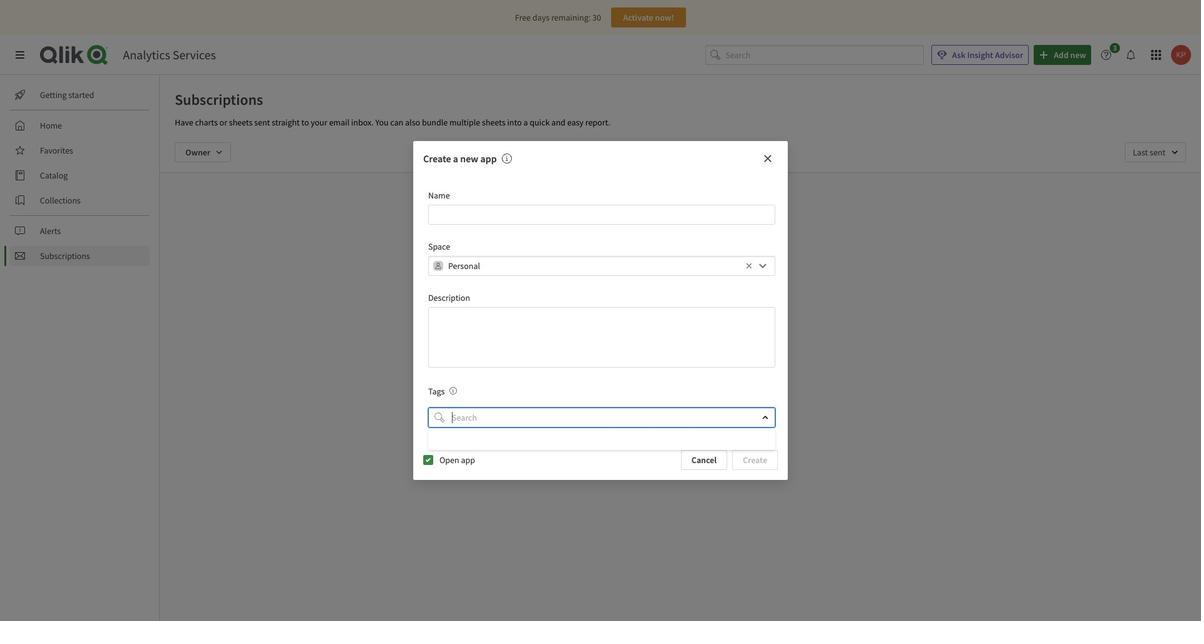 Task type: vqa. For each thing, say whether or not it's contained in the screenshot.
analytics services element
yes



Task type: describe. For each thing, give the bounding box(es) containing it.
subscriptions inside subscriptions link
[[40, 250, 90, 262]]

0 vertical spatial sheet
[[690, 280, 710, 291]]

Description text field
[[428, 307, 775, 368]]

2 on from the left
[[750, 292, 759, 303]]

create for create a new app
[[423, 152, 451, 165]]

1 horizontal spatial the
[[761, 292, 773, 303]]

it
[[749, 280, 754, 291]]

alerts
[[40, 225, 61, 237]]

email inside you do not have any subscriptions yet subscribe to a chart or sheet to receive it by email on a regular basis. click 'subscribe' on the chart or sheet in the app to get started.
[[598, 292, 618, 303]]

regular
[[638, 292, 664, 303]]

subscribe
[[606, 280, 643, 291]]

insight
[[967, 49, 993, 61]]

ask
[[952, 49, 966, 61]]

open
[[440, 455, 459, 466]]

1 horizontal spatial or
[[636, 305, 644, 316]]

2 sheets from the left
[[482, 117, 506, 128]]

getting started link
[[10, 85, 150, 105]]

now!
[[655, 12, 674, 23]]

create a new app
[[423, 152, 497, 165]]

a down subscribe
[[631, 292, 636, 303]]

free
[[515, 12, 531, 23]]

description
[[428, 292, 470, 304]]

Name text field
[[428, 204, 775, 225]]

30
[[592, 12, 601, 23]]

catalog
[[40, 170, 68, 181]]

have charts or sheets sent straight to your email inbox. you can also bundle multiple sheets into a quick and easy report.
[[175, 117, 610, 128]]

space
[[428, 241, 450, 252]]

filters region
[[160, 132, 1201, 172]]

1 vertical spatial sheet
[[645, 305, 665, 316]]

basis.
[[665, 292, 686, 303]]

and
[[551, 117, 566, 128]]

name
[[428, 190, 450, 201]]

to up regular
[[644, 280, 652, 291]]

activate
[[623, 12, 653, 23]]

free days remaining: 30
[[515, 12, 601, 23]]

catalog link
[[10, 165, 150, 185]]

subscriptions link
[[10, 246, 150, 266]]

alerts link
[[10, 221, 150, 241]]

0 vertical spatial subscriptions
[[175, 90, 263, 109]]

Search text field
[[726, 45, 924, 65]]

favorites
[[40, 145, 73, 156]]

cancel button
[[681, 450, 727, 470]]

start typing a tag name. select an existing tag or create a new tag by pressing enter or comma. press backspace to remove a tag. image
[[450, 387, 457, 395]]

days
[[533, 12, 550, 23]]

1 vertical spatial the
[[676, 305, 688, 316]]

by
[[756, 280, 765, 291]]

0 horizontal spatial or
[[219, 117, 227, 128]]

subscriptions
[[693, 263, 750, 275]]

home
[[40, 120, 62, 131]]

create button
[[732, 450, 778, 470]]

0 horizontal spatial email
[[329, 117, 349, 128]]

collections
[[40, 195, 81, 206]]

create a new app dialog
[[413, 141, 788, 480]]

create for create
[[743, 455, 767, 466]]

search element
[[435, 413, 445, 423]]

inbox.
[[351, 117, 374, 128]]

analytics services element
[[123, 47, 216, 62]]

quick
[[530, 117, 550, 128]]

0 horizontal spatial app
[[461, 455, 475, 466]]

'subscribe'
[[707, 292, 748, 303]]

have
[[175, 117, 193, 128]]

get
[[715, 305, 726, 316]]

ask insight advisor button
[[932, 45, 1029, 65]]

close image
[[762, 414, 769, 422]]

a right into
[[524, 117, 528, 128]]

to left your
[[301, 117, 309, 128]]

1 on from the left
[[620, 292, 630, 303]]

to left get
[[705, 305, 713, 316]]

can
[[390, 117, 403, 128]]



Task type: locate. For each thing, give the bounding box(es) containing it.
do
[[623, 263, 634, 275]]

create inside button
[[743, 455, 767, 466]]

1 vertical spatial chart
[[615, 305, 634, 316]]

last sent image
[[1125, 142, 1186, 162]]

not
[[636, 263, 650, 275]]

report.
[[585, 117, 610, 128]]

1 horizontal spatial app
[[480, 152, 497, 165]]

1 vertical spatial app
[[690, 305, 704, 316]]

getting started
[[40, 89, 94, 101]]

1 horizontal spatial chart
[[660, 280, 679, 291]]

1 horizontal spatial on
[[750, 292, 759, 303]]

analytics
[[123, 47, 170, 62]]

have
[[652, 263, 673, 275]]

into
[[507, 117, 522, 128]]

chart up basis.
[[660, 280, 679, 291]]

multiple
[[450, 117, 480, 128]]

sheets
[[229, 117, 253, 128], [482, 117, 506, 128]]

services
[[173, 47, 216, 62]]

the right the in
[[676, 305, 688, 316]]

app
[[480, 152, 497, 165], [690, 305, 704, 316], [461, 455, 475, 466]]

new
[[460, 152, 478, 165]]

or down regular
[[636, 305, 644, 316]]

2 vertical spatial app
[[461, 455, 475, 466]]

sheets left the sent
[[229, 117, 253, 128]]

search image
[[435, 413, 445, 423]]

1 horizontal spatial subscriptions
[[175, 90, 263, 109]]

navigation pane element
[[0, 80, 159, 271]]

0 horizontal spatial the
[[676, 305, 688, 316]]

0 horizontal spatial sheet
[[645, 305, 665, 316]]

subscriptions up charts
[[175, 90, 263, 109]]

tags
[[428, 386, 445, 397]]

getting
[[40, 89, 67, 101]]

0 horizontal spatial on
[[620, 292, 630, 303]]

1 horizontal spatial create
[[743, 455, 767, 466]]

option
[[428, 430, 775, 450]]

on down it
[[750, 292, 759, 303]]

open app
[[440, 455, 475, 466]]

1 vertical spatial subscriptions
[[40, 250, 90, 262]]

2 vertical spatial or
[[636, 305, 644, 316]]

0 horizontal spatial sheets
[[229, 117, 253, 128]]

sheets left into
[[482, 117, 506, 128]]

1 vertical spatial email
[[598, 292, 618, 303]]

you do not have any subscriptions yet subscribe to a chart or sheet to receive it by email on a regular basis. click 'subscribe' on the chart or sheet in the app to get started.
[[598, 263, 773, 316]]

1 horizontal spatial sheets
[[482, 117, 506, 128]]

0 vertical spatial email
[[329, 117, 349, 128]]

subscriptions down alerts
[[40, 250, 90, 262]]

chart down subscribe
[[615, 305, 634, 316]]

you left do
[[605, 263, 621, 275]]

activate now!
[[623, 12, 674, 23]]

favorites link
[[10, 140, 150, 160]]

1 vertical spatial you
[[605, 263, 621, 275]]

1 horizontal spatial email
[[598, 292, 618, 303]]

app right the new at left
[[480, 152, 497, 165]]

home link
[[10, 115, 150, 135]]

start typing a tag name. select an existing tag or create a new tag by pressing enter or comma. press backspace to remove a tag. tooltip
[[445, 386, 457, 397]]

chart
[[660, 280, 679, 291], [615, 305, 634, 316]]

1 vertical spatial or
[[681, 280, 688, 291]]

create
[[423, 152, 451, 165], [743, 455, 767, 466]]

0 vertical spatial you
[[375, 117, 389, 128]]

0 horizontal spatial you
[[375, 117, 389, 128]]

0 vertical spatial app
[[480, 152, 497, 165]]

subscriptions
[[175, 90, 263, 109], [40, 250, 90, 262]]

searchbar element
[[706, 45, 924, 65]]

app inside you do not have any subscriptions yet subscribe to a chart or sheet to receive it by email on a regular basis. click 'subscribe' on the chart or sheet in the app to get started.
[[690, 305, 704, 316]]

0 horizontal spatial chart
[[615, 305, 634, 316]]

app down click
[[690, 305, 704, 316]]

bundle
[[422, 117, 448, 128]]

1 horizontal spatial sheet
[[690, 280, 710, 291]]

charts
[[195, 117, 218, 128]]

to down subscriptions
[[712, 280, 719, 291]]

started.
[[728, 305, 756, 316]]

0 vertical spatial create
[[423, 152, 451, 165]]

click
[[688, 292, 706, 303]]

collections link
[[10, 190, 150, 210]]

cancel
[[692, 455, 717, 466]]

you left can
[[375, 117, 389, 128]]

email right your
[[329, 117, 349, 128]]

advisor
[[995, 49, 1023, 61]]

email down subscribe
[[598, 292, 618, 303]]

or
[[219, 117, 227, 128], [681, 280, 688, 291], [636, 305, 644, 316]]

a inside "dialog"
[[453, 152, 458, 165]]

on down subscribe
[[620, 292, 630, 303]]

Search text field
[[450, 408, 751, 428]]

2 horizontal spatial or
[[681, 280, 688, 291]]

2 horizontal spatial app
[[690, 305, 704, 316]]

0 vertical spatial chart
[[660, 280, 679, 291]]

or up basis.
[[681, 280, 688, 291]]

ask insight advisor
[[952, 49, 1023, 61]]

also
[[405, 117, 420, 128]]

you inside you do not have any subscriptions yet subscribe to a chart or sheet to receive it by email on a regular basis. click 'subscribe' on the chart or sheet in the app to get started.
[[605, 263, 621, 275]]

Space text field
[[448, 256, 743, 276]]

sent
[[254, 117, 270, 128]]

in
[[667, 305, 674, 316]]

to
[[301, 117, 309, 128], [644, 280, 652, 291], [712, 280, 719, 291], [705, 305, 713, 316]]

close sidebar menu image
[[15, 50, 25, 60]]

you
[[375, 117, 389, 128], [605, 263, 621, 275]]

or right charts
[[219, 117, 227, 128]]

a up regular
[[654, 280, 658, 291]]

yet
[[752, 263, 766, 275]]

app right open
[[461, 455, 475, 466]]

straight
[[272, 117, 300, 128]]

a
[[524, 117, 528, 128], [453, 152, 458, 165], [654, 280, 658, 291], [631, 292, 636, 303]]

activate now! link
[[611, 7, 686, 27]]

create down "close" image
[[743, 455, 767, 466]]

receive
[[721, 280, 747, 291]]

started
[[68, 89, 94, 101]]

0 horizontal spatial create
[[423, 152, 451, 165]]

sheet
[[690, 280, 710, 291], [645, 305, 665, 316]]

your
[[311, 117, 327, 128]]

easy
[[567, 117, 584, 128]]

sheet down regular
[[645, 305, 665, 316]]

0 horizontal spatial subscriptions
[[40, 250, 90, 262]]

1 horizontal spatial you
[[605, 263, 621, 275]]

0 vertical spatial or
[[219, 117, 227, 128]]

on
[[620, 292, 630, 303], [750, 292, 759, 303]]

the down by
[[761, 292, 773, 303]]

email
[[329, 117, 349, 128], [598, 292, 618, 303]]

1 vertical spatial create
[[743, 455, 767, 466]]

0 vertical spatial the
[[761, 292, 773, 303]]

the
[[761, 292, 773, 303], [676, 305, 688, 316]]

sheet up click
[[690, 280, 710, 291]]

1 sheets from the left
[[229, 117, 253, 128]]

any
[[675, 263, 691, 275]]

analytics services
[[123, 47, 216, 62]]

remaining:
[[551, 12, 591, 23]]

a left the new at left
[[453, 152, 458, 165]]

create left the new at left
[[423, 152, 451, 165]]



